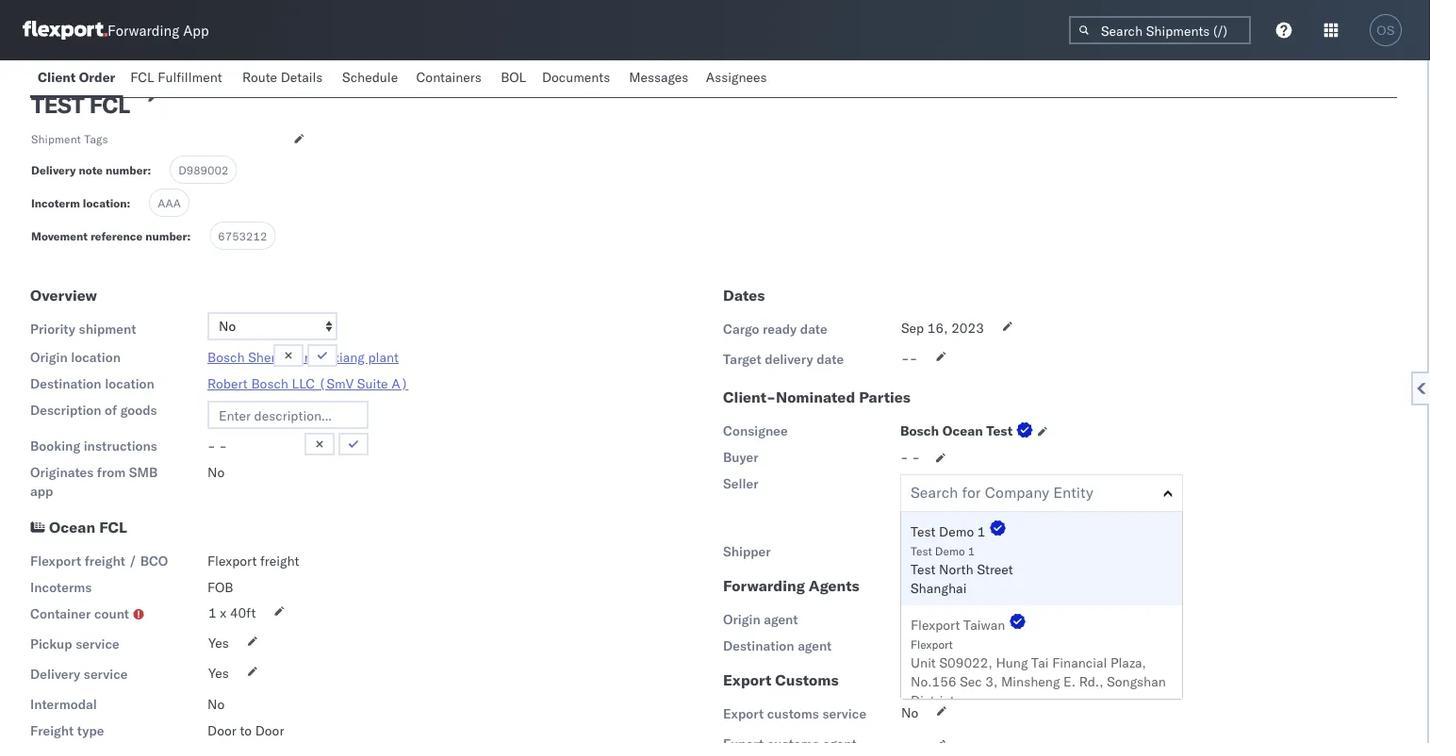 Task type: describe. For each thing, give the bounding box(es) containing it.
shen
[[248, 349, 279, 365]]

export for export customs service
[[723, 705, 764, 722]]

demo for test demo 1 test north street shanghai
[[935, 544, 965, 558]]

flexport for flexport freight
[[207, 553, 257, 569]]

: for reference
[[187, 229, 191, 243]]

40ft
[[230, 604, 256, 621]]

, songshan district
[[911, 673, 1166, 709]]

location for origin location
[[71, 349, 121, 365]]

plaza,
[[1111, 654, 1146, 671]]

target
[[723, 351, 762, 367]]

songshan
[[1107, 673, 1166, 690]]

containers button
[[409, 60, 493, 97]]

bosch up "robert"
[[207, 349, 245, 365]]

fulfillment
[[158, 69, 222, 85]]

freight type
[[30, 722, 104, 739]]

bosch shen zhen taixiang plant
[[207, 349, 399, 365]]

2 vertical spatial service
[[823, 705, 867, 722]]

sec
[[960, 673, 982, 690]]

origin agent
[[723, 611, 798, 628]]

door to door
[[207, 722, 284, 739]]

destination for destination location
[[30, 375, 101, 392]]

no down no.156
[[901, 704, 919, 721]]

6753212
[[218, 229, 267, 243]]

for
[[962, 483, 981, 502]]

forwarding app
[[107, 21, 209, 39]]

bosch shen zhen taixiang plant link
[[207, 349, 399, 365]]

16,
[[928, 320, 948, 336]]

x
[[220, 604, 227, 621]]

name
[[84, 66, 115, 80]]

movement
[[31, 229, 88, 243]]

schedule
[[342, 69, 398, 85]]

d989002
[[178, 163, 229, 177]]

delivery for delivery note number :
[[31, 163, 76, 177]]

forwarding for forwarding app
[[107, 21, 179, 39]]

1 uat freight partner link from the top
[[900, 610, 1050, 629]]

delivery for delivery service
[[30, 666, 80, 682]]

1 x 40ft
[[208, 604, 256, 621]]

sep 16, 2023
[[901, 320, 984, 336]]

test down search
[[911, 523, 936, 540]]

incoterm location :
[[31, 196, 130, 210]]

test up street
[[986, 543, 1013, 560]]

test up search for company entity
[[986, 422, 1013, 439]]

demo for test demo 1
[[939, 523, 974, 540]]

uat for 2nd the uat freight partner link from the top of the page
[[900, 637, 926, 654]]

,
[[1100, 673, 1104, 690]]

app
[[183, 21, 209, 39]]

documents
[[542, 69, 610, 85]]

1 bosch ocean test from the top
[[900, 422, 1013, 439]]

service for delivery service
[[84, 666, 128, 682]]

forwarding for forwarding agents
[[723, 576, 805, 595]]

origin location
[[30, 349, 121, 365]]

os
[[1377, 23, 1395, 37]]

search
[[911, 483, 958, 502]]

app
[[30, 483, 53, 499]]

1 horizontal spatial - -
[[900, 449, 920, 465]]

destination agent
[[723, 637, 832, 654]]

freight for flexport freight
[[260, 553, 299, 569]]

minsheng
[[1001, 673, 1060, 690]]

ocean fcl
[[49, 518, 127, 537]]

assignees
[[706, 69, 767, 85]]

test fcl
[[31, 91, 130, 119]]

a)
[[391, 375, 409, 392]]

location for incoterm location :
[[83, 196, 127, 210]]

north
[[939, 561, 974, 578]]

tags
[[84, 132, 108, 146]]

freight for 2nd the uat freight partner link from the top of the page
[[929, 637, 975, 654]]

collapse all button
[[1301, 58, 1397, 87]]

delivery
[[765, 351, 813, 367]]

originates
[[30, 464, 94, 480]]

client
[[38, 69, 76, 85]]

robert bosch llc (smv suite a)
[[207, 375, 409, 392]]

test down test demo 1
[[911, 544, 932, 558]]

fcl fulfillment button
[[123, 60, 235, 97]]

flexport. image
[[23, 21, 107, 40]]

freight for first the uat freight partner link from the top of the page
[[929, 611, 975, 628]]

goods
[[120, 402, 157, 418]]

priority
[[30, 321, 75, 337]]

list box containing test demo 1
[[901, 512, 1182, 736]]

no for service
[[207, 696, 225, 712]]

2023
[[952, 320, 984, 336]]

cargo ready date
[[723, 321, 828, 337]]

no for instructions
[[207, 464, 225, 480]]

instructions
[[84, 438, 157, 454]]

partner for first the uat freight partner link from the top of the page
[[978, 611, 1026, 628]]

0 vertical spatial ocean
[[943, 422, 983, 439]]

shipment
[[79, 321, 136, 337]]

intermodal
[[30, 696, 97, 712]]

freight for flexport freight / bco
[[85, 553, 125, 569]]

2 door from the left
[[255, 722, 284, 739]]

financial
[[1053, 654, 1107, 671]]

parties
[[859, 388, 911, 406]]

unit s09022, hung tai financial plaza, no.156 sec 3, minsheng e. rd.
[[911, 654, 1146, 690]]

originates from smb app
[[30, 464, 158, 499]]

(smv
[[319, 375, 354, 392]]

0 horizontal spatial 1
[[208, 604, 217, 621]]

number for delivery note number
[[106, 163, 147, 177]]

/
[[129, 553, 137, 569]]

uat freight partner for 2nd the uat freight partner link from the top of the page
[[900, 637, 1026, 654]]

dates
[[723, 286, 765, 305]]

collapse all
[[1312, 64, 1386, 80]]

e.
[[1064, 673, 1076, 690]]

destination location
[[30, 375, 154, 392]]

to
[[240, 722, 252, 739]]

seller
[[723, 475, 759, 492]]

bosch down test demo 1
[[900, 543, 939, 560]]

0 horizontal spatial - -
[[207, 438, 227, 454]]

entity
[[1053, 483, 1094, 502]]

date for target delivery date
[[817, 351, 844, 367]]

forwarding agents
[[723, 576, 860, 595]]

forwarding app link
[[23, 21, 209, 40]]

description
[[30, 402, 101, 418]]

1 for test demo 1 test north street shanghai
[[968, 544, 975, 558]]

: for note
[[147, 163, 151, 177]]

export customs
[[723, 670, 839, 689]]

Enter description... text field
[[207, 401, 369, 429]]

details
[[281, 69, 323, 85]]

incoterms
[[30, 579, 92, 595]]

0 horizontal spatial :
[[127, 196, 130, 210]]

note
[[79, 163, 103, 177]]

location for destination location
[[105, 375, 154, 392]]



Task type: locate. For each thing, give the bounding box(es) containing it.
1 vertical spatial partner
[[978, 637, 1026, 654]]

district
[[911, 692, 955, 709]]

zhen
[[282, 349, 312, 365]]

0 vertical spatial delivery
[[31, 163, 76, 177]]

no right smb
[[207, 464, 225, 480]]

from
[[97, 464, 126, 480]]

ocean up "for"
[[943, 422, 983, 439]]

1 shipment from the top
[[31, 66, 81, 80]]

bosch
[[207, 349, 245, 365], [251, 375, 288, 392], [900, 422, 939, 439], [900, 543, 939, 560]]

1 vertical spatial uat
[[900, 637, 926, 654]]

fcl right name in the left of the page
[[130, 69, 154, 85]]

flexport up the incoterms on the left bottom of the page
[[30, 553, 81, 569]]

list box
[[901, 512, 1182, 736]]

0 vertical spatial demo
[[939, 523, 974, 540]]

uat freight partner link up "s09022,"
[[900, 610, 1050, 629]]

freight down shanghai
[[929, 611, 975, 628]]

3,
[[986, 673, 998, 690]]

robert bosch llc (smv suite a) link
[[207, 375, 409, 392]]

agent for origin agent
[[764, 611, 798, 628]]

test up shanghai
[[911, 561, 936, 578]]

date for cargo ready date
[[800, 321, 828, 337]]

uat freight partner link down taiwan
[[900, 636, 1050, 655]]

overview
[[30, 286, 97, 305]]

test
[[31, 91, 84, 119]]

- - down "robert"
[[207, 438, 227, 454]]

route details button
[[235, 60, 335, 97]]

taiwan
[[964, 617, 1005, 633]]

container count
[[30, 605, 129, 622]]

bol button
[[493, 60, 535, 97]]

uat freight partner down shanghai
[[900, 611, 1026, 628]]

1 horizontal spatial destination
[[723, 637, 794, 654]]

origin for origin location
[[30, 349, 68, 365]]

origin up destination agent
[[723, 611, 761, 628]]

1 horizontal spatial :
[[147, 163, 151, 177]]

0 vertical spatial destination
[[30, 375, 101, 392]]

1 vertical spatial number
[[145, 229, 187, 243]]

freight down intermodal
[[30, 722, 74, 739]]

1 uat from the top
[[900, 611, 926, 628]]

containers
[[416, 69, 482, 85]]

1 vertical spatial agent
[[798, 637, 832, 654]]

test demo 1
[[911, 523, 986, 540]]

fcl inside the fcl fulfillment button
[[130, 69, 154, 85]]

forwarding up origin agent
[[723, 576, 805, 595]]

1 vertical spatial uat freight partner
[[900, 637, 1026, 654]]

0 horizontal spatial freight
[[85, 553, 125, 569]]

messages button
[[622, 60, 699, 97]]

1 left x
[[208, 604, 217, 621]]

1 inside the test demo 1 test north street shanghai
[[968, 544, 975, 558]]

target delivery date
[[723, 351, 844, 367]]

0 vertical spatial :
[[147, 163, 151, 177]]

uat up unit
[[900, 637, 926, 654]]

1 vertical spatial demo
[[935, 544, 965, 558]]

partner for 2nd the uat freight partner link from the top of the page
[[978, 637, 1026, 654]]

0 horizontal spatial forwarding
[[107, 21, 179, 39]]

0 vertical spatial partner
[[978, 611, 1026, 628]]

yes for delivery service
[[208, 665, 229, 681]]

aaa
[[158, 196, 181, 210]]

demo down test demo 1
[[935, 544, 965, 558]]

uat freight partner up "s09022,"
[[900, 637, 1026, 654]]

2 vertical spatial ocean
[[943, 543, 983, 560]]

destination
[[30, 375, 101, 392], [723, 637, 794, 654]]

buyer
[[723, 449, 759, 465]]

bosch down parties
[[900, 422, 939, 439]]

0 vertical spatial export
[[723, 670, 772, 689]]

2 uat from the top
[[900, 637, 926, 654]]

2 partner from the top
[[978, 637, 1026, 654]]

flexport freight / bco
[[30, 553, 168, 569]]

0 vertical spatial location
[[83, 196, 127, 210]]

yes for pickup service
[[208, 635, 229, 651]]

flexport taiwan
[[911, 617, 1005, 633]]

shipment for shipment name
[[31, 66, 81, 80]]

delivery up incoterm
[[31, 163, 76, 177]]

search for company entity
[[911, 483, 1094, 502]]

bosch ocean test up north
[[900, 543, 1013, 560]]

delivery down pickup
[[30, 666, 80, 682]]

location up "goods"
[[105, 375, 154, 392]]

flexport for flexport taiwan
[[911, 617, 960, 633]]

export down destination agent
[[723, 670, 772, 689]]

1 vertical spatial :
[[127, 196, 130, 210]]

0 horizontal spatial destination
[[30, 375, 101, 392]]

1 vertical spatial destination
[[723, 637, 794, 654]]

door
[[207, 722, 236, 739], [255, 722, 284, 739]]

1 for test demo 1
[[978, 523, 986, 540]]

order
[[79, 69, 115, 85]]

: up reference
[[127, 196, 130, 210]]

agent up destination agent
[[764, 611, 798, 628]]

1 freight from the left
[[85, 553, 125, 569]]

origin for origin agent
[[723, 611, 761, 628]]

location up movement reference number :
[[83, 196, 127, 210]]

delivery service
[[30, 666, 128, 682]]

-
[[901, 350, 910, 366], [910, 350, 918, 366], [207, 438, 216, 454], [219, 438, 227, 454], [900, 449, 909, 465], [912, 449, 920, 465]]

fcl for test fcl
[[89, 91, 130, 119]]

0 vertical spatial service
[[76, 636, 120, 652]]

1 export from the top
[[723, 670, 772, 689]]

0 vertical spatial date
[[800, 321, 828, 337]]

date up client-nominated parties
[[817, 351, 844, 367]]

0 horizontal spatial door
[[207, 722, 236, 739]]

shipment for shipment tags
[[31, 132, 81, 146]]

2 vertical spatial :
[[187, 229, 191, 243]]

cargo
[[723, 321, 759, 337]]

1 vertical spatial yes
[[208, 665, 229, 681]]

origin down priority
[[30, 349, 68, 365]]

smb
[[129, 464, 158, 480]]

1 horizontal spatial forwarding
[[723, 576, 805, 595]]

uat freight partner for first the uat freight partner link from the top of the page
[[900, 611, 1026, 628]]

uat freight partner link
[[900, 610, 1050, 629], [900, 636, 1050, 655]]

collapse
[[1312, 64, 1367, 80]]

2 shipment from the top
[[31, 132, 81, 146]]

demo up north
[[939, 523, 974, 540]]

messages
[[629, 69, 689, 85]]

shipment
[[31, 66, 81, 80], [31, 132, 81, 146]]

: left 6753212
[[187, 229, 191, 243]]

incoterm
[[31, 196, 80, 210]]

fcl for ocean fcl
[[99, 518, 127, 537]]

0 vertical spatial number
[[106, 163, 147, 177]]

1 vertical spatial shipment
[[31, 132, 81, 146]]

pickup service
[[30, 636, 120, 652]]

0 vertical spatial yes
[[208, 635, 229, 651]]

service down count
[[76, 636, 120, 652]]

customs
[[775, 670, 839, 689]]

Search Shipments (/) text field
[[1069, 16, 1251, 44]]

2 vertical spatial location
[[105, 375, 154, 392]]

fcl up flexport freight / bco
[[99, 518, 127, 537]]

: left d989002
[[147, 163, 151, 177]]

bco
[[140, 553, 168, 569]]

partner
[[978, 611, 1026, 628], [978, 637, 1026, 654]]

taixiang
[[315, 349, 365, 365]]

test
[[986, 422, 1013, 439], [911, 523, 936, 540], [986, 543, 1013, 560], [911, 544, 932, 558], [911, 561, 936, 578]]

flexport freight
[[207, 553, 299, 569]]

schedule button
[[335, 60, 409, 97]]

unit
[[911, 654, 936, 671]]

client-nominated parties
[[723, 388, 911, 406]]

service down customs
[[823, 705, 867, 722]]

0 vertical spatial origin
[[30, 349, 68, 365]]

reference
[[90, 229, 143, 243]]

movement reference number :
[[31, 229, 191, 243]]

1 horizontal spatial 1
[[968, 544, 975, 558]]

uat freight partner
[[900, 611, 1026, 628], [900, 637, 1026, 654]]

1 vertical spatial location
[[71, 349, 121, 365]]

1 horizontal spatial freight
[[260, 553, 299, 569]]

2 horizontal spatial :
[[187, 229, 191, 243]]

street
[[977, 561, 1013, 578]]

1 uat freight partner from the top
[[900, 611, 1026, 628]]

0 vertical spatial fcl
[[130, 69, 154, 85]]

1 horizontal spatial door
[[255, 722, 284, 739]]

agent
[[764, 611, 798, 628], [798, 637, 832, 654]]

1 door from the left
[[207, 722, 236, 739]]

rd.
[[1079, 673, 1100, 690]]

uat
[[900, 611, 926, 628], [900, 637, 926, 654]]

1 up street
[[978, 523, 986, 540]]

2 export from the top
[[723, 705, 764, 722]]

shipment down "test"
[[31, 132, 81, 146]]

yes
[[208, 635, 229, 651], [208, 665, 229, 681]]

1 vertical spatial service
[[84, 666, 128, 682]]

number down aaa
[[145, 229, 187, 243]]

shanghai
[[911, 580, 967, 596]]

1 vertical spatial date
[[817, 351, 844, 367]]

agent for destination agent
[[798, 637, 832, 654]]

test demo 1 test north street shanghai
[[911, 544, 1013, 596]]

pickup
[[30, 636, 72, 652]]

ocean up north
[[943, 543, 983, 560]]

forwarding left app
[[107, 21, 179, 39]]

client order
[[38, 69, 115, 85]]

container
[[30, 605, 91, 622]]

shipment up "test"
[[31, 66, 81, 80]]

door left to
[[207, 722, 236, 739]]

company
[[985, 483, 1050, 502]]

location up destination location on the bottom left
[[71, 349, 121, 365]]

flexport
[[30, 553, 81, 569], [207, 553, 257, 569], [911, 617, 960, 633], [911, 637, 953, 651]]

door right to
[[255, 722, 284, 739]]

number for movement reference number
[[145, 229, 187, 243]]

number right 'note'
[[106, 163, 147, 177]]

documents button
[[535, 60, 622, 97]]

1 vertical spatial export
[[723, 705, 764, 722]]

2 uat freight partner from the top
[[900, 637, 1026, 654]]

0 vertical spatial forwarding
[[107, 21, 179, 39]]

flexport for flexport freight / bco
[[30, 553, 81, 569]]

1 vertical spatial origin
[[723, 611, 761, 628]]

1 horizontal spatial origin
[[723, 611, 761, 628]]

2 vertical spatial freight
[[30, 722, 74, 739]]

flexport up fob
[[207, 553, 257, 569]]

2 vertical spatial 1
[[208, 604, 217, 621]]

0 vertical spatial uat freight partner
[[900, 611, 1026, 628]]

client-
[[723, 388, 776, 406]]

2 bosch ocean test from the top
[[900, 543, 1013, 560]]

1 vertical spatial 1
[[968, 544, 975, 558]]

origin
[[30, 349, 68, 365], [723, 611, 761, 628]]

ocean up flexport freight / bco
[[49, 518, 95, 537]]

tai
[[1032, 654, 1049, 671]]

export left customs
[[723, 705, 764, 722]]

type
[[77, 722, 104, 739]]

1 yes from the top
[[208, 635, 229, 651]]

0 vertical spatial 1
[[978, 523, 986, 540]]

2 vertical spatial fcl
[[99, 518, 127, 537]]

flexport down shanghai
[[911, 617, 960, 633]]

0 vertical spatial bosch ocean test
[[900, 422, 1013, 439]]

fcl down order
[[89, 91, 130, 119]]

0 vertical spatial uat freight partner link
[[900, 610, 1050, 629]]

1 vertical spatial freight
[[929, 637, 975, 654]]

1 vertical spatial uat freight partner link
[[900, 636, 1050, 655]]

freight down flexport taiwan
[[929, 637, 975, 654]]

0 vertical spatial freight
[[929, 611, 975, 628]]

bosch ocean test
[[900, 422, 1013, 439], [900, 543, 1013, 560]]

1 vertical spatial delivery
[[30, 666, 80, 682]]

1 up north
[[968, 544, 975, 558]]

booking
[[30, 438, 80, 454]]

destination down origin agent
[[723, 637, 794, 654]]

:
[[147, 163, 151, 177], [127, 196, 130, 210], [187, 229, 191, 243]]

destination for destination agent
[[723, 637, 794, 654]]

uat down shanghai
[[900, 611, 926, 628]]

0 vertical spatial agent
[[764, 611, 798, 628]]

2 uat freight partner link from the top
[[900, 636, 1050, 655]]

0 vertical spatial uat
[[900, 611, 926, 628]]

1 vertical spatial ocean
[[49, 518, 95, 537]]

no up door to door
[[207, 696, 225, 712]]

1 vertical spatial bosch ocean test
[[900, 543, 1013, 560]]

- - up search
[[900, 449, 920, 465]]

bosch down the 'shen'
[[251, 375, 288, 392]]

0 horizontal spatial origin
[[30, 349, 68, 365]]

None field
[[911, 475, 916, 509]]

0 vertical spatial shipment
[[31, 66, 81, 80]]

destination up 'description'
[[30, 375, 101, 392]]

shipment tags
[[31, 132, 108, 146]]

1 vertical spatial forwarding
[[723, 576, 805, 595]]

uat for first the uat freight partner link from the top of the page
[[900, 611, 926, 628]]

route
[[242, 69, 277, 85]]

2 yes from the top
[[208, 665, 229, 681]]

fob
[[207, 579, 233, 595]]

shipment name
[[31, 66, 115, 80]]

bosch ocean test up "for"
[[900, 422, 1013, 439]]

1 vertical spatial fcl
[[89, 91, 130, 119]]

service for pickup service
[[76, 636, 120, 652]]

date right ready
[[800, 321, 828, 337]]

2 horizontal spatial 1
[[978, 523, 986, 540]]

demo inside the test demo 1 test north street shanghai
[[935, 544, 965, 558]]

agent up customs
[[798, 637, 832, 654]]

service down pickup service
[[84, 666, 128, 682]]

llc
[[292, 375, 315, 392]]

assignees button
[[699, 60, 778, 97]]

1 partner from the top
[[978, 611, 1026, 628]]

2 freight from the left
[[260, 553, 299, 569]]

export for export customs
[[723, 670, 772, 689]]

flexport up unit
[[911, 637, 953, 651]]

client order button
[[30, 60, 123, 97]]



Task type: vqa. For each thing, say whether or not it's contained in the screenshot.


